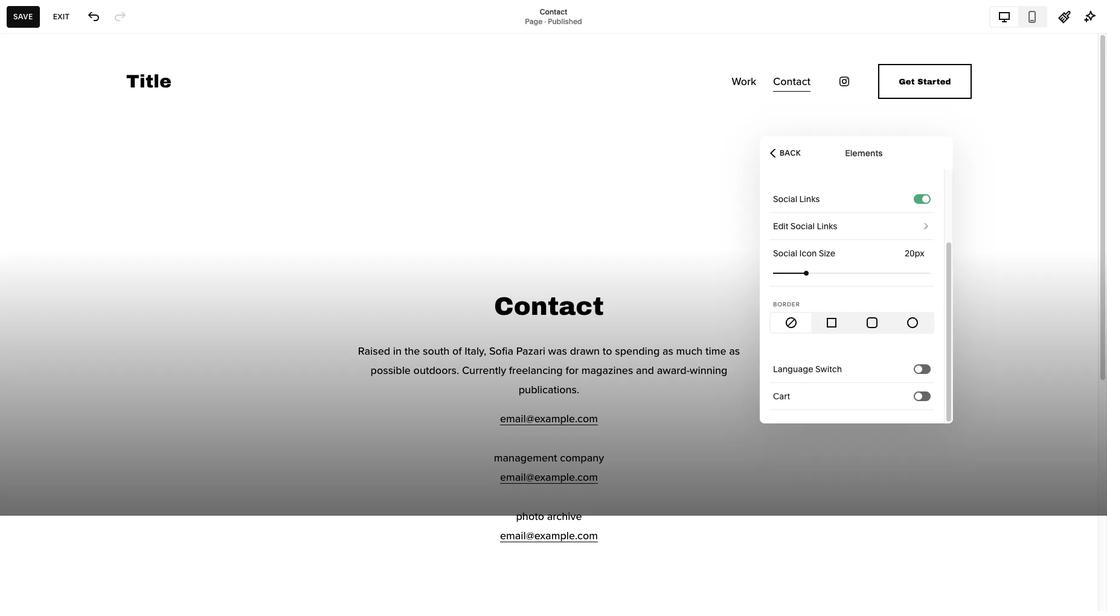 Task type: locate. For each thing, give the bounding box(es) containing it.
Social Links checkbox
[[922, 195, 930, 203]]

icon image
[[784, 316, 798, 330], [825, 316, 838, 330], [866, 316, 879, 330], [906, 316, 919, 330]]

social icon size
[[773, 248, 835, 259]]

4 icon image from the left
[[906, 316, 919, 330]]

social links
[[773, 194, 820, 205]]

social
[[773, 194, 797, 205], [790, 221, 815, 232], [773, 248, 797, 259]]

icon image up switch
[[825, 316, 838, 330]]

social up edit
[[773, 194, 797, 205]]

0 vertical spatial links
[[799, 194, 820, 205]]

icon image down social icon size range field
[[866, 316, 879, 330]]

save
[[13, 12, 33, 21]]

0 vertical spatial social
[[773, 194, 797, 205]]

border
[[773, 301, 800, 308]]

elements
[[845, 148, 883, 159]]

Cart checkbox
[[915, 393, 922, 400]]

cart
[[773, 391, 790, 402]]

Social Icon Size text field
[[905, 247, 927, 260]]

2 vertical spatial social
[[773, 248, 797, 259]]

social left icon at right top
[[773, 248, 797, 259]]

help
[[20, 436, 41, 448]]

icon image down border
[[784, 316, 798, 330]]

social for links
[[773, 194, 797, 205]]

help link
[[20, 435, 41, 448]]

back
[[780, 148, 801, 157]]

social right edit
[[790, 221, 815, 232]]

1 icon image from the left
[[784, 316, 798, 330]]

edit social links
[[773, 221, 837, 232]]

exit button
[[46, 6, 76, 27]]

·
[[544, 17, 546, 26]]

brad klo klobrad84@gmail.com
[[48, 475, 124, 494]]

icon image up language switch option
[[906, 316, 919, 330]]

asset library
[[20, 392, 80, 404]]

library
[[48, 392, 80, 404]]

1 vertical spatial links
[[817, 221, 837, 232]]

links
[[799, 194, 820, 205], [817, 221, 837, 232]]

page
[[525, 17, 543, 26]]

1 horizontal spatial tab list
[[991, 7, 1046, 26]]

tab list
[[991, 7, 1046, 26], [771, 313, 933, 333]]

links up edit social links
[[799, 194, 820, 205]]

links up size
[[817, 221, 837, 232]]

1 vertical spatial tab list
[[771, 313, 933, 333]]

settings link
[[20, 413, 134, 428]]

language
[[773, 364, 813, 375]]



Task type: vqa. For each thing, say whether or not it's contained in the screenshot.
ELEMENTS
yes



Task type: describe. For each thing, give the bounding box(es) containing it.
asset library link
[[20, 392, 134, 406]]

language switch
[[773, 364, 842, 375]]

3 icon image from the left
[[866, 316, 879, 330]]

asset
[[20, 392, 46, 404]]

brad
[[48, 475, 64, 484]]

klobrad84@gmail.com
[[48, 485, 124, 494]]

back button
[[766, 140, 805, 166]]

published
[[548, 17, 582, 26]]

social for icon
[[773, 248, 797, 259]]

klo
[[66, 475, 77, 484]]

Language Switch checkbox
[[915, 366, 922, 373]]

0 horizontal spatial tab list
[[771, 313, 933, 333]]

contact
[[540, 7, 567, 16]]

Social Icon Size range field
[[773, 260, 931, 287]]

contact page · published
[[525, 7, 582, 26]]

size
[[819, 248, 835, 259]]

1 vertical spatial social
[[790, 221, 815, 232]]

settings
[[20, 414, 58, 426]]

edit
[[773, 221, 788, 232]]

2 icon image from the left
[[825, 316, 838, 330]]

save button
[[7, 6, 40, 27]]

0 vertical spatial tab list
[[991, 7, 1046, 26]]

switch
[[815, 364, 842, 375]]

icon
[[799, 248, 817, 259]]

exit
[[53, 12, 70, 21]]



